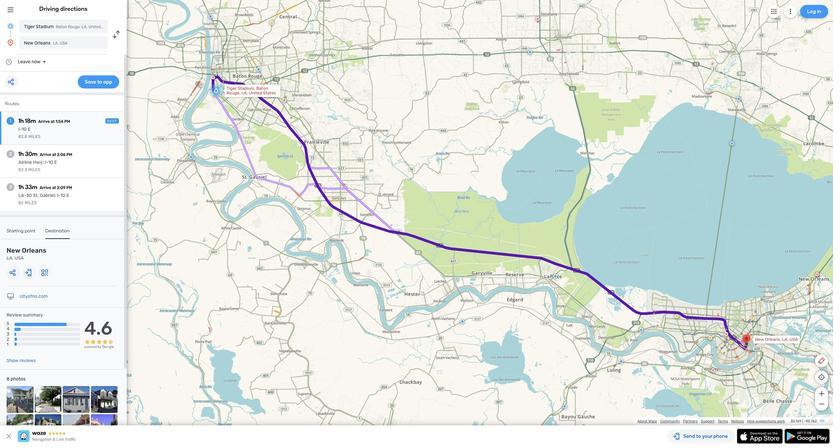 Task type: vqa. For each thing, say whether or not it's contained in the screenshot.
wa, within "Lynnwood WA, USA"
no



Task type: describe. For each thing, give the bounding box(es) containing it.
about
[[637, 420, 648, 424]]

partners link
[[683, 420, 698, 424]]

community link
[[660, 420, 680, 424]]

terms
[[718, 420, 728, 424]]

image 8 of new orleans, new orleans image
[[91, 415, 118, 442]]

0 vertical spatial new orleans la, usa
[[24, 40, 68, 46]]

2 vertical spatial police image
[[189, 155, 193, 159]]

4.6
[[84, 318, 112, 340]]

rouge, for stadium,
[[227, 91, 240, 96]]

tiger for stadium,
[[227, 86, 237, 91]]

directions
[[60, 5, 88, 12]]

1h for 1h 18m
[[18, 118, 24, 125]]

0 vertical spatial 1
[[10, 118, 11, 124]]

la, inside the tiger stadium, baton rouge, la, united states
[[241, 91, 248, 96]]

8
[[7, 377, 9, 383]]

leave
[[18, 59, 30, 65]]

photos
[[11, 377, 26, 383]]

reviews
[[20, 359, 36, 364]]

image 5 of new orleans, new orleans image
[[7, 415, 33, 442]]

cityofno.com
[[20, 294, 48, 300]]

review
[[7, 313, 22, 319]]

1 vertical spatial road closed image
[[282, 99, 286, 102]]

e inside airline hwy; i-10 e 82.3 miles
[[54, 160, 57, 166]]

show reviews
[[7, 359, 36, 364]]

1h 33m arrive at 2:09 pm
[[18, 184, 72, 191]]

-
[[804, 420, 806, 424]]

orleans inside new orleans la, usa
[[22, 247, 46, 255]]

0 vertical spatial hazard image
[[789, 295, 793, 299]]

33m
[[25, 184, 37, 191]]

leave now
[[18, 59, 41, 65]]

4
[[7, 327, 9, 332]]

82.3
[[18, 168, 27, 172]]

at for 33m
[[52, 186, 56, 190]]

10 inside i-10 e 82.8 miles
[[22, 127, 27, 132]]

new orleans, la, usa
[[755, 338, 798, 343]]

notices link
[[731, 420, 744, 424]]

2 horizontal spatial usa
[[790, 338, 798, 343]]

support link
[[701, 420, 715, 424]]

waze
[[648, 420, 657, 424]]

orleans,
[[765, 338, 781, 343]]

3 inside 5 4 3 2 1
[[7, 332, 9, 338]]

baton for stadium,
[[256, 86, 268, 91]]

baton for stadium
[[56, 25, 67, 29]]

computer image
[[7, 293, 14, 301]]

community
[[660, 420, 680, 424]]

suggestions
[[756, 420, 776, 424]]

90.762
[[806, 420, 817, 424]]

miles inside i-10 e 82.8 miles
[[28, 135, 41, 139]]

miles inside airline hwy; i-10 e 82.3 miles
[[28, 168, 40, 172]]

8 photos
[[7, 377, 26, 383]]

gabriel;
[[40, 193, 56, 199]]

at for 18m
[[51, 120, 55, 124]]

1 vertical spatial usa
[[15, 256, 24, 261]]

stadium,
[[238, 86, 255, 91]]

show
[[7, 359, 18, 364]]

1h 30m arrive at 2:06 pm
[[18, 151, 72, 158]]

1h for 1h 33m
[[18, 184, 24, 191]]

st.
[[33, 193, 39, 199]]

82.8
[[18, 135, 27, 139]]

miles inside la-30 st. gabriel; i-10 e 82 miles
[[25, 201, 37, 206]]

live
[[57, 438, 64, 443]]

la, inside tiger stadium baton rouge, la, united states
[[82, 25, 88, 29]]

0 vertical spatial usa
[[60, 41, 68, 46]]

pm for 33m
[[66, 186, 72, 190]]

1 horizontal spatial road closed image
[[536, 17, 540, 21]]

zoom in image
[[818, 390, 826, 398]]

30m
[[25, 151, 37, 158]]

hwy;
[[33, 160, 44, 166]]

states for stadium,
[[263, 91, 276, 96]]

i- inside i-10 e 82.8 miles
[[18, 127, 22, 132]]

pm for 30m
[[66, 153, 72, 157]]

2 inside 5 4 3 2 1
[[7, 337, 9, 343]]

|
[[802, 420, 803, 424]]

how
[[747, 420, 755, 424]]

destination button
[[45, 229, 70, 239]]

image 1 of new orleans, new orleans image
[[7, 387, 33, 414]]

e inside la-30 st. gabriel; i-10 e 82 miles
[[66, 193, 69, 199]]

1h for 1h 30m
[[18, 151, 24, 158]]

review summary
[[7, 313, 43, 319]]

rouge, for stadium
[[68, 25, 81, 29]]

new inside new orleans la, usa
[[7, 247, 20, 255]]

stadium
[[36, 24, 54, 30]]

&
[[53, 438, 56, 443]]

18m
[[25, 118, 36, 125]]

united for stadium,
[[249, 91, 262, 96]]



Task type: locate. For each thing, give the bounding box(es) containing it.
1 vertical spatial new orleans la, usa
[[7, 247, 46, 261]]

30.169 | -90.762
[[791, 420, 817, 424]]

pm right 2:06
[[66, 153, 72, 157]]

baton right 'stadium,'
[[256, 86, 268, 91]]

pm inside the 1h 30m arrive at 2:06 pm
[[66, 153, 72, 157]]

2 vertical spatial new
[[755, 338, 764, 343]]

baton right stadium
[[56, 25, 67, 29]]

1
[[10, 118, 11, 124], [7, 343, 9, 348]]

2 horizontal spatial police image
[[730, 142, 734, 146]]

2
[[9, 151, 12, 157], [7, 337, 9, 343]]

1h up the airline
[[18, 151, 24, 158]]

pm inside 1h 18m arrive at 1:54 pm
[[64, 120, 70, 124]]

at left 2:06
[[52, 153, 56, 157]]

1 vertical spatial 1h
[[18, 151, 24, 158]]

0 horizontal spatial states
[[102, 25, 114, 29]]

0 horizontal spatial tiger
[[24, 24, 35, 30]]

usa right orleans,
[[790, 338, 798, 343]]

rouge, inside the tiger stadium, baton rouge, la, united states
[[227, 91, 240, 96]]

navigation
[[32, 438, 52, 443]]

image 4 of new orleans, new orleans image
[[91, 387, 118, 414]]

1 horizontal spatial usa
[[60, 41, 68, 46]]

states inside tiger stadium baton rouge, la, united states
[[102, 25, 114, 29]]

1 vertical spatial at
[[52, 153, 56, 157]]

baton inside tiger stadium baton rouge, la, united states
[[56, 25, 67, 29]]

starting point
[[7, 229, 35, 234]]

2 vertical spatial at
[[52, 186, 56, 190]]

1 vertical spatial states
[[263, 91, 276, 96]]

orleans
[[34, 40, 51, 46], [22, 247, 46, 255]]

0 horizontal spatial road closed image
[[282, 99, 286, 102]]

1 1h from the top
[[18, 118, 24, 125]]

at
[[51, 120, 55, 124], [52, 153, 56, 157], [52, 186, 56, 190]]

i- right hwy; at top
[[45, 160, 48, 166]]

arrive inside 1h 33m arrive at 2:09 pm
[[40, 186, 51, 190]]

10 inside airline hwy; i-10 e 82.3 miles
[[48, 160, 53, 166]]

police image
[[528, 50, 532, 54], [730, 142, 734, 146], [189, 155, 193, 159]]

united for stadium
[[88, 25, 101, 29]]

2 vertical spatial miles
[[25, 201, 37, 206]]

airline
[[18, 160, 32, 166]]

road closed image
[[536, 17, 540, 21], [282, 99, 286, 102]]

1 horizontal spatial baton
[[256, 86, 268, 91]]

0 vertical spatial orleans
[[34, 40, 51, 46]]

1 horizontal spatial hazard image
[[789, 295, 793, 299]]

usa
[[60, 41, 68, 46], [15, 256, 24, 261], [790, 338, 798, 343]]

1 horizontal spatial police image
[[528, 50, 532, 54]]

1 horizontal spatial rouge,
[[227, 91, 240, 96]]

0 vertical spatial at
[[51, 120, 55, 124]]

0 vertical spatial road closed image
[[536, 17, 540, 21]]

pm for 18m
[[64, 120, 70, 124]]

2 vertical spatial usa
[[790, 338, 798, 343]]

partners
[[683, 420, 698, 424]]

1 horizontal spatial i-
[[45, 160, 48, 166]]

2 1h from the top
[[18, 151, 24, 158]]

1 vertical spatial orleans
[[22, 247, 46, 255]]

at for 30m
[[52, 153, 56, 157]]

1 vertical spatial miles
[[28, 168, 40, 172]]

arrive for 1h 33m
[[40, 186, 51, 190]]

rouge, inside tiger stadium baton rouge, la, united states
[[68, 25, 81, 29]]

0 vertical spatial police image
[[528, 50, 532, 54]]

1 inside 5 4 3 2 1
[[7, 343, 9, 348]]

0 horizontal spatial e
[[28, 127, 30, 132]]

arrive for 1h 30m
[[40, 153, 51, 157]]

10 inside la-30 st. gabriel; i-10 e 82 miles
[[60, 193, 65, 199]]

notices
[[731, 420, 744, 424]]

x image
[[5, 433, 13, 441]]

current location image
[[7, 22, 14, 30]]

e down '18m'
[[28, 127, 30, 132]]

image 6 of new orleans, new orleans image
[[35, 415, 61, 442]]

i- down the 2:09
[[57, 193, 60, 199]]

1 horizontal spatial 1
[[10, 118, 11, 124]]

1 horizontal spatial 10
[[48, 160, 53, 166]]

summary
[[23, 313, 43, 319]]

i- inside airline hwy; i-10 e 82.3 miles
[[45, 160, 48, 166]]

tiger left 'stadium,'
[[227, 86, 237, 91]]

10 up 82.8
[[22, 127, 27, 132]]

tiger stadium, baton rouge, la, united states
[[227, 86, 276, 96]]

la-30 st. gabriel; i-10 e 82 miles
[[18, 193, 69, 206]]

0 horizontal spatial i-
[[18, 127, 22, 132]]

image 2 of new orleans, new orleans image
[[35, 387, 61, 414]]

arrive
[[38, 120, 50, 124], [40, 153, 51, 157], [40, 186, 51, 190]]

terms link
[[718, 420, 728, 424]]

road closed image
[[211, 76, 215, 79], [199, 83, 203, 87], [815, 273, 819, 277], [724, 333, 728, 337], [711, 369, 715, 373]]

2 down 4 on the left of the page
[[7, 337, 9, 343]]

3 1h from the top
[[18, 184, 24, 191]]

1h left '18m'
[[18, 118, 24, 125]]

1 vertical spatial e
[[54, 160, 57, 166]]

new orleans la, usa down stadium
[[24, 40, 68, 46]]

0 vertical spatial 1h
[[18, 118, 24, 125]]

i- inside la-30 st. gabriel; i-10 e 82 miles
[[57, 193, 60, 199]]

driving directions
[[39, 5, 88, 12]]

2 vertical spatial 10
[[60, 193, 65, 199]]

pm
[[64, 120, 70, 124], [66, 153, 72, 157], [66, 186, 72, 190]]

baton inside the tiger stadium, baton rouge, la, united states
[[256, 86, 268, 91]]

point
[[25, 229, 35, 234]]

arrive right '18m'
[[38, 120, 50, 124]]

states inside the tiger stadium, baton rouge, la, united states
[[263, 91, 276, 96]]

2 vertical spatial e
[[66, 193, 69, 199]]

united inside the tiger stadium, baton rouge, la, united states
[[249, 91, 262, 96]]

hazard image
[[270, 21, 274, 25], [750, 317, 754, 321], [708, 337, 712, 341], [729, 341, 733, 345], [775, 387, 779, 390]]

pm right "1:54"
[[64, 120, 70, 124]]

0 horizontal spatial hazard image
[[675, 315, 679, 319]]

0 vertical spatial miles
[[28, 135, 41, 139]]

0 vertical spatial arrive
[[38, 120, 50, 124]]

2 vertical spatial arrive
[[40, 186, 51, 190]]

0 horizontal spatial 1
[[7, 343, 9, 348]]

miles
[[28, 135, 41, 139], [28, 168, 40, 172], [25, 201, 37, 206]]

1:54
[[56, 120, 63, 124]]

1 down 4 on the left of the page
[[7, 343, 9, 348]]

10
[[22, 127, 27, 132], [48, 160, 53, 166], [60, 193, 65, 199]]

0 vertical spatial pm
[[64, 120, 70, 124]]

location image
[[7, 39, 14, 47]]

e inside i-10 e 82.8 miles
[[28, 127, 30, 132]]

i-
[[18, 127, 22, 132], [45, 160, 48, 166], [57, 193, 60, 199]]

rouge,
[[68, 25, 81, 29], [227, 91, 240, 96]]

10 down the 1h 30m arrive at 2:06 pm
[[48, 160, 53, 166]]

best
[[107, 120, 117, 123]]

destination
[[45, 229, 70, 234]]

how suggestions work link
[[747, 420, 785, 424]]

1 vertical spatial baton
[[256, 86, 268, 91]]

1 vertical spatial 2
[[7, 337, 9, 343]]

0 horizontal spatial police image
[[189, 155, 193, 159]]

starting
[[7, 229, 24, 234]]

link image
[[820, 419, 825, 424]]

arrive up gabriel;
[[40, 186, 51, 190]]

2:06
[[57, 153, 66, 157]]

traffic
[[65, 438, 76, 443]]

0 horizontal spatial rouge,
[[68, 25, 81, 29]]

1 down the "routes"
[[10, 118, 11, 124]]

usa down starting point button
[[15, 256, 24, 261]]

arrive inside the 1h 30m arrive at 2:06 pm
[[40, 153, 51, 157]]

tiger stadium baton rouge, la, united states
[[24, 24, 114, 30]]

at inside 1h 18m arrive at 1:54 pm
[[51, 120, 55, 124]]

hazard image
[[789, 295, 793, 299], [675, 315, 679, 319]]

2 left "30m"
[[9, 151, 12, 157]]

1h
[[18, 118, 24, 125], [18, 151, 24, 158], [18, 184, 24, 191]]

support
[[701, 420, 715, 424]]

5 4 3 2 1
[[7, 322, 9, 348]]

3 left 33m on the left top of page
[[9, 185, 12, 190]]

0 vertical spatial rouge,
[[68, 25, 81, 29]]

i- up 82.8
[[18, 127, 22, 132]]

e down 2:06
[[54, 160, 57, 166]]

police image
[[209, 14, 212, 18], [256, 68, 260, 72], [737, 97, 741, 101], [553, 275, 557, 279], [460, 320, 464, 324], [639, 329, 643, 333], [619, 360, 623, 364], [563, 405, 567, 409]]

la-
[[18, 193, 26, 199]]

1 vertical spatial pm
[[66, 153, 72, 157]]

clock image
[[5, 58, 13, 66]]

arrive up hwy; at top
[[40, 153, 51, 157]]

routes
[[5, 101, 19, 107]]

about waze link
[[637, 420, 657, 424]]

1 vertical spatial rouge,
[[227, 91, 240, 96]]

2 horizontal spatial i-
[[57, 193, 60, 199]]

30
[[26, 193, 32, 199]]

cityofno.com link
[[20, 294, 48, 300]]

1h 18m arrive at 1:54 pm
[[18, 118, 70, 125]]

arrive inside 1h 18m arrive at 1:54 pm
[[38, 120, 50, 124]]

accident image
[[704, 43, 708, 47]]

1 horizontal spatial united
[[249, 91, 262, 96]]

at left "1:54"
[[51, 120, 55, 124]]

0 horizontal spatial usa
[[15, 256, 24, 261]]

e right gabriel;
[[66, 193, 69, 199]]

new right location image
[[24, 40, 33, 46]]

baton
[[56, 25, 67, 29], [256, 86, 268, 91]]

usa down tiger stadium baton rouge, la, united states
[[60, 41, 68, 46]]

1 vertical spatial police image
[[730, 142, 734, 146]]

at inside the 1h 30m arrive at 2:06 pm
[[52, 153, 56, 157]]

0 vertical spatial baton
[[56, 25, 67, 29]]

5
[[7, 322, 9, 327]]

0 vertical spatial states
[[102, 25, 114, 29]]

1 horizontal spatial states
[[263, 91, 276, 96]]

0 horizontal spatial united
[[88, 25, 101, 29]]

airline hwy; i-10 e 82.3 miles
[[18, 160, 57, 172]]

tiger left stadium
[[24, 24, 35, 30]]

1 vertical spatial arrive
[[40, 153, 51, 157]]

2:09
[[57, 186, 65, 190]]

1 vertical spatial 10
[[48, 160, 53, 166]]

0 vertical spatial 2
[[9, 151, 12, 157]]

pm inside 1h 33m arrive at 2:09 pm
[[66, 186, 72, 190]]

1 vertical spatial hazard image
[[675, 315, 679, 319]]

1 vertical spatial tiger
[[227, 86, 237, 91]]

2 horizontal spatial new
[[755, 338, 764, 343]]

3
[[9, 185, 12, 190], [7, 332, 9, 338]]

new orleans la, usa
[[24, 40, 68, 46], [7, 247, 46, 261]]

i-10 e 82.8 miles
[[18, 127, 41, 139]]

orleans down point
[[22, 247, 46, 255]]

new left orleans,
[[755, 338, 764, 343]]

30.169
[[791, 420, 802, 424]]

1 vertical spatial i-
[[45, 160, 48, 166]]

0 vertical spatial 3
[[9, 185, 12, 190]]

1 vertical spatial united
[[249, 91, 262, 96]]

0 horizontal spatial new
[[7, 247, 20, 255]]

2 vertical spatial i-
[[57, 193, 60, 199]]

about waze community partners support terms notices how suggestions work
[[637, 420, 785, 424]]

1 vertical spatial new
[[7, 247, 20, 255]]

0 horizontal spatial baton
[[56, 25, 67, 29]]

miles down hwy; at top
[[28, 168, 40, 172]]

1 vertical spatial 1
[[7, 343, 9, 348]]

1h up la-
[[18, 184, 24, 191]]

pencil image
[[818, 358, 826, 366]]

0 vertical spatial new
[[24, 40, 33, 46]]

2 vertical spatial pm
[[66, 186, 72, 190]]

0 vertical spatial e
[[28, 127, 30, 132]]

miles down 30
[[25, 201, 37, 206]]

tiger
[[24, 24, 35, 30], [227, 86, 237, 91]]

tiger for stadium
[[24, 24, 35, 30]]

1 horizontal spatial new
[[24, 40, 33, 46]]

at left the 2:09
[[52, 186, 56, 190]]

orleans down stadium
[[34, 40, 51, 46]]

new
[[24, 40, 33, 46], [7, 247, 20, 255], [755, 338, 764, 343]]

1 horizontal spatial tiger
[[227, 86, 237, 91]]

2 vertical spatial 1h
[[18, 184, 24, 191]]

0 vertical spatial 10
[[22, 127, 27, 132]]

1 vertical spatial 3
[[7, 332, 9, 338]]

pm right the 2:09
[[66, 186, 72, 190]]

states
[[102, 25, 114, 29], [263, 91, 276, 96]]

miles right 82.8
[[28, 135, 41, 139]]

1 horizontal spatial e
[[54, 160, 57, 166]]

2 horizontal spatial e
[[66, 193, 69, 199]]

states for stadium
[[102, 25, 114, 29]]

arrive for 1h 18m
[[38, 120, 50, 124]]

0 vertical spatial i-
[[18, 127, 22, 132]]

new orleans la, usa down starting point button
[[7, 247, 46, 261]]

0 horizontal spatial 10
[[22, 127, 27, 132]]

la,
[[82, 25, 88, 29], [53, 41, 59, 46], [241, 91, 248, 96], [7, 256, 13, 261], [782, 338, 789, 343]]

new down starting point button
[[7, 247, 20, 255]]

at inside 1h 33m arrive at 2:09 pm
[[52, 186, 56, 190]]

0 vertical spatial tiger
[[24, 24, 35, 30]]

driving
[[39, 5, 59, 12]]

starting point button
[[7, 229, 35, 239]]

tiger inside the tiger stadium, baton rouge, la, united states
[[227, 86, 237, 91]]

now
[[32, 59, 41, 65]]

10 down the 2:09
[[60, 193, 65, 199]]

3 down 5
[[7, 332, 9, 338]]

work
[[777, 420, 785, 424]]

image 3 of new orleans, new orleans image
[[63, 387, 89, 414]]

0 vertical spatial united
[[88, 25, 101, 29]]

image 7 of new orleans, new orleans image
[[63, 415, 89, 442]]

united inside tiger stadium baton rouge, la, united states
[[88, 25, 101, 29]]

zoom out image
[[818, 401, 826, 409]]

navigation & live traffic
[[32, 438, 76, 443]]

2 horizontal spatial 10
[[60, 193, 65, 199]]

82
[[18, 201, 24, 206]]



